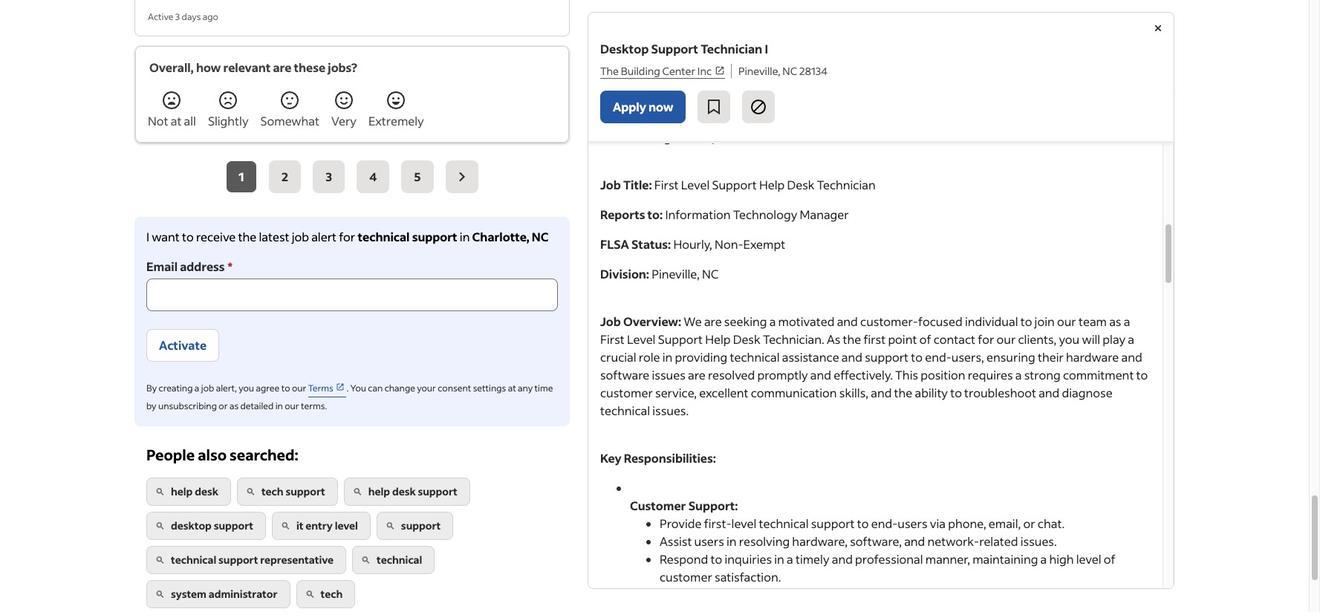 Task type: vqa. For each thing, say whether or not it's contained in the screenshot.
3rd 'The' from the top of the page
yes



Task type: locate. For each thing, give the bounding box(es) containing it.
our left terms
[[292, 383, 306, 394]]

0 horizontal spatial end-
[[872, 516, 898, 532]]

not
[[148, 113, 168, 128]]

job title: first level support help desk technician
[[601, 177, 876, 193]]

1 horizontal spatial the
[[843, 332, 862, 347]]

in
[[460, 229, 470, 244], [663, 350, 673, 365], [276, 401, 283, 412], [727, 534, 737, 550], [775, 552, 785, 568]]

satisfaction.
[[715, 570, 782, 585]]

job left the title:
[[601, 177, 621, 193]]

job for job title: first level support help desk technician
[[601, 177, 621, 193]]

end-
[[926, 350, 952, 365], [872, 516, 898, 532]]

desk up desktop support "link"
[[195, 485, 218, 499]]

manager
[[800, 207, 849, 223]]

0 vertical spatial job
[[601, 177, 621, 193]]

0 horizontal spatial desk
[[195, 485, 218, 499]]

1 horizontal spatial as
[[1110, 314, 1122, 330]]

2 job from the top
[[601, 314, 621, 330]]

also
[[198, 446, 227, 465]]

job
[[292, 229, 309, 244], [201, 383, 214, 394]]

overall,
[[149, 59, 194, 75]]

desk up manager at right top
[[788, 177, 815, 193]]

level right high
[[1077, 552, 1102, 568]]

position
[[921, 368, 966, 383]]

technician up save this job icon
[[701, 41, 763, 57]]

inquiries
[[725, 552, 772, 568]]

1 vertical spatial technician
[[817, 177, 876, 193]]

key responsibilities:
[[601, 451, 717, 466]]

None email field
[[146, 278, 558, 311]]

technical right alert
[[358, 229, 410, 244]]

1 vertical spatial you
[[239, 383, 254, 394]]

0 horizontal spatial of
[[920, 332, 932, 347]]

. you can change your consent settings at any time by unsubscribing or as detailed in our terms.
[[146, 383, 553, 412]]

the down the this
[[895, 385, 913, 401]]

0 horizontal spatial you
[[239, 383, 254, 394]]

0 vertical spatial job
[[292, 229, 309, 244]]

are left these
[[273, 59, 292, 75]]

0 vertical spatial at
[[171, 113, 182, 128]]

desk for help desk
[[195, 485, 218, 499]]

pineville, down flsa status: hourly, non-exempt in the top of the page
[[652, 266, 700, 282]]

we are seeking a motivated and customer-focused individual to join our team as a first level support help desk technician. as the first point of contact for our clients, you will play a crucial role in providing technical assistance and support to end-users, ensuring their hardware and software issues are resolved promptly and effectively. this position requires a strong commitment to customer service, excellent communication skills, and the ability to troubleshoot and diagnose technical issues.
[[601, 314, 1149, 419]]

1 job from the top
[[601, 177, 621, 193]]

help up desktop at the left of page
[[171, 485, 193, 499]]

0 vertical spatial help
[[760, 177, 785, 193]]

issues. down chat.
[[1021, 534, 1058, 550]]

now
[[649, 99, 674, 115]]

0 horizontal spatial the
[[238, 229, 257, 244]]

1 horizontal spatial customer
[[660, 570, 713, 585]]

job up crucial
[[601, 314, 621, 330]]

2 horizontal spatial the
[[895, 385, 913, 401]]

a up unsubscribing
[[195, 383, 200, 394]]

tech
[[262, 485, 284, 499], [321, 587, 343, 601]]

technical up resolving
[[759, 516, 809, 532]]

2 vertical spatial pineville,
[[652, 266, 700, 282]]

activate
[[159, 337, 207, 353]]

support up technical support representative 'link'
[[214, 519, 253, 533]]

technical list item
[[352, 546, 441, 581]]

administrator
[[209, 587, 278, 601]]

0 vertical spatial or
[[219, 401, 228, 412]]

help for help desk
[[171, 485, 193, 499]]

1 horizontal spatial 3
[[326, 169, 332, 184]]

you right the alert,
[[239, 383, 254, 394]]

it entry level link
[[272, 512, 371, 540]]

0 vertical spatial issues.
[[653, 403, 689, 419]]

1 vertical spatial or
[[1024, 516, 1036, 532]]

0 vertical spatial i
[[765, 41, 769, 57]]

pineville, up not interested image
[[739, 64, 781, 78]]

1 horizontal spatial technician
[[817, 177, 876, 193]]

level
[[681, 177, 710, 193], [627, 332, 656, 347]]

in inside we are seeking a motivated and customer-focused individual to join our team as a first level support help desk technician. as the first point of contact for our clients, you will play a crucial role in providing technical assistance and support to end-users, ensuring their hardware and software issues are resolved promptly and effectively. this position requires a strong commitment to customer service, excellent communication skills, and the ability to troubleshoot and diagnose technical issues.
[[663, 350, 673, 365]]

0 horizontal spatial job
[[201, 383, 214, 394]]

1 horizontal spatial issues.
[[1021, 534, 1058, 550]]

end- inside we are seeking a motivated and customer-focused individual to join our team as a first level support help desk technician. as the first point of contact for our clients, you will play a crucial role in providing technical assistance and support to end-users, ensuring their hardware and software issues are resolved promptly and effectively. this position requires a strong commitment to customer service, excellent communication skills, and the ability to troubleshoot and diagnose technical issues.
[[926, 350, 952, 365]]

28134 left save this job icon
[[670, 88, 703, 104]]

0 vertical spatial customer
[[601, 385, 653, 401]]

a
[[770, 314, 776, 330], [1124, 314, 1131, 330], [1129, 332, 1135, 347], [1016, 368, 1023, 383], [195, 383, 200, 394], [787, 552, 794, 568], [1041, 552, 1048, 568]]

tech link
[[296, 581, 356, 609]]

at left any
[[508, 383, 516, 394]]

issues. inside we are seeking a motivated and customer-focused individual to join our team as a first level support help desk technician. as the first point of contact for our clients, you will play a crucial role in providing technical assistance and support to end-users, ensuring their hardware and software issues are resolved promptly and effectively. this position requires a strong commitment to customer service, excellent communication skills, and the ability to troubleshoot and diagnose technical issues.
[[653, 403, 689, 419]]

0 vertical spatial end-
[[926, 350, 952, 365]]

0 vertical spatial pineville, nc 28134
[[739, 64, 828, 78]]

1 vertical spatial pineville, nc 28134
[[601, 88, 703, 104]]

1 horizontal spatial level
[[681, 177, 710, 193]]

1 horizontal spatial desk
[[788, 177, 815, 193]]

flsa
[[601, 237, 629, 252]]

technical inside customer support: provide first-level technical support to end-users via phone, email, or chat. assist users in resolving hardware, software, and network-related issues. respond to inquiries in a timely and professional manner, maintaining a high level of customer satisfaction. problem resolution:
[[759, 516, 809, 532]]

technical support representative
[[171, 553, 334, 567]]

1 vertical spatial help
[[706, 332, 731, 347]]

support inside 'link'
[[219, 553, 258, 567]]

support:
[[689, 498, 739, 514]]

and down effectively.
[[871, 385, 892, 401]]

0 horizontal spatial at
[[171, 113, 182, 128]]

2 the building center inc from the top
[[601, 66, 728, 82]]

1 horizontal spatial help
[[760, 177, 785, 193]]

0 vertical spatial are
[[273, 59, 292, 75]]

1 the building center inc from the top
[[601, 64, 712, 78]]

list
[[146, 478, 558, 613]]

2 desk from the left
[[392, 485, 416, 499]]

for
[[339, 229, 356, 244], [978, 332, 995, 347]]

1 vertical spatial customer
[[660, 570, 713, 585]]

1 vertical spatial issues.
[[1021, 534, 1058, 550]]

commitment
[[1064, 368, 1135, 383]]

1 vertical spatial for
[[978, 332, 995, 347]]

terms link
[[308, 380, 347, 398]]

1 horizontal spatial first
[[655, 177, 679, 193]]

0 horizontal spatial or
[[219, 401, 228, 412]]

our right join
[[1058, 314, 1077, 330]]

0 horizontal spatial 3
[[175, 11, 180, 22]]

these
[[294, 59, 326, 75]]

1
[[239, 169, 244, 184]]

you left will
[[1060, 332, 1080, 347]]

0 horizontal spatial 28134
[[670, 88, 703, 104]]

1 horizontal spatial for
[[978, 332, 995, 347]]

2 help from the left
[[369, 485, 390, 499]]

0 vertical spatial as
[[1110, 314, 1122, 330]]

terms.
[[301, 401, 327, 412]]

level up information
[[681, 177, 710, 193]]

in down agree
[[276, 401, 283, 412]]

for right alert
[[339, 229, 356, 244]]

technical link
[[352, 546, 435, 575]]

job left the alert,
[[201, 383, 214, 394]]

help up technology
[[760, 177, 785, 193]]

0 horizontal spatial level
[[335, 519, 358, 533]]

level
[[732, 516, 757, 532], [335, 519, 358, 533], [1077, 552, 1102, 568]]

0 horizontal spatial issues.
[[653, 403, 689, 419]]

0 horizontal spatial technician
[[701, 41, 763, 57]]

0 vertical spatial for
[[339, 229, 356, 244]]

1 horizontal spatial end-
[[926, 350, 952, 365]]

end- inside customer support: provide first-level technical support to end-users via phone, email, or chat. assist users in resolving hardware, software, and network-related issues. respond to inquiries in a timely and professional manner, maintaining a high level of customer satisfaction. problem resolution:
[[872, 516, 898, 532]]

as down by creating a job alert, you agree to our
[[230, 401, 239, 412]]

address
[[180, 258, 225, 274]]

0 horizontal spatial i
[[146, 229, 149, 244]]

help up support link at the bottom left of page
[[369, 485, 390, 499]]

customer down respond
[[660, 570, 713, 585]]

support down we
[[658, 332, 703, 347]]

tech inside 'tech support' link
[[262, 485, 284, 499]]

desk inside help desk support link
[[392, 485, 416, 499]]

issues. inside customer support: provide first-level technical support to end-users via phone, email, or chat. assist users in resolving hardware, software, and network-related issues. respond to inquiries in a timely and professional manner, maintaining a high level of customer satisfaction. problem resolution:
[[1021, 534, 1058, 550]]

1 vertical spatial support
[[712, 177, 757, 193]]

timely
[[796, 552, 830, 568]]

1 link
[[226, 160, 257, 193]]

are right we
[[705, 314, 722, 330]]

support down help desk support list item
[[401, 519, 441, 533]]

support up chevron down icon
[[652, 41, 699, 57]]

desktop
[[171, 519, 212, 533]]

support link
[[377, 512, 454, 540]]

0 vertical spatial 28134
[[800, 64, 828, 78]]

clients,
[[1019, 332, 1057, 347]]

pineville, left now
[[601, 88, 649, 104]]

2 horizontal spatial pineville,
[[739, 64, 781, 78]]

tech inside tech link
[[321, 587, 343, 601]]

high
[[1050, 552, 1075, 568]]

diagnose
[[1063, 385, 1113, 401]]

0 horizontal spatial desk
[[733, 332, 761, 347]]

are
[[273, 59, 292, 75], [705, 314, 722, 330], [688, 368, 706, 383]]

or left chat.
[[1024, 516, 1036, 532]]

first right the title:
[[655, 177, 679, 193]]

division:
[[601, 266, 650, 282]]

the left latest
[[238, 229, 257, 244]]

1 vertical spatial first
[[601, 332, 625, 347]]

software,
[[851, 534, 902, 550]]

0 horizontal spatial pineville, nc 28134
[[601, 88, 703, 104]]

2 vertical spatial support
[[658, 332, 703, 347]]

as inside . you can change your consent settings at any time by unsubscribing or as detailed in our terms.
[[230, 401, 239, 412]]

technical down 'software'
[[601, 403, 650, 419]]

issues.
[[653, 403, 689, 419], [1021, 534, 1058, 550]]

0 horizontal spatial help
[[706, 332, 731, 347]]

i left want
[[146, 229, 149, 244]]

technician up manager at right top
[[817, 177, 876, 193]]

level inside we are seeking a motivated and customer-focused individual to join our team as a first level support help desk technician. as the first point of contact for our clients, you will play a crucial role in providing technical assistance and support to end-users, ensuring their hardware and software issues are resolved promptly and effectively. this position requires a strong commitment to customer service, excellent communication skills, and the ability to troubleshoot and diagnose technical issues.
[[627, 332, 656, 347]]

1 vertical spatial end-
[[872, 516, 898, 532]]

nc down hourly,
[[702, 266, 719, 282]]

the right as
[[843, 332, 862, 347]]

help inside help desk support link
[[369, 485, 390, 499]]

job left alert
[[292, 229, 309, 244]]

1 vertical spatial 3
[[326, 169, 332, 184]]

by
[[146, 401, 157, 412]]

a left "timely"
[[787, 552, 794, 568]]

agree
[[256, 383, 280, 394]]

help
[[171, 485, 193, 499], [369, 485, 390, 499]]

at
[[171, 113, 182, 128], [508, 383, 516, 394]]

and up the professional
[[905, 534, 926, 550]]

desk inside help desk link
[[195, 485, 218, 499]]

to left the inquiries
[[711, 552, 723, 568]]

the
[[238, 229, 257, 244], [843, 332, 862, 347], [895, 385, 913, 401]]

1 horizontal spatial job
[[292, 229, 309, 244]]

to right want
[[182, 229, 194, 244]]

hardware
[[1067, 350, 1120, 365]]

customer support: provide first-level technical support to end-users via phone, email, or chat. assist users in resolving hardware, software, and network-related issues. respond to inquiries in a timely and professional manner, maintaining a high level of customer satisfaction. problem resolution:
[[630, 498, 1116, 603]]

apply
[[613, 99, 647, 115]]

desk for help desk support
[[392, 485, 416, 499]]

and down play
[[1122, 350, 1143, 365]]

help up providing on the right
[[706, 332, 731, 347]]

as up play
[[1110, 314, 1122, 330]]

skills,
[[840, 385, 869, 401]]

support
[[652, 41, 699, 57], [712, 177, 757, 193], [658, 332, 703, 347]]

1 vertical spatial users
[[695, 534, 725, 550]]

1 horizontal spatial or
[[1024, 516, 1036, 532]]

tech down representative at the bottom left
[[321, 587, 343, 601]]

building
[[621, 64, 661, 78], [624, 66, 669, 82], [625, 130, 672, 145]]

help desk support list item
[[344, 478, 476, 512]]

0 horizontal spatial first
[[601, 332, 625, 347]]

1 horizontal spatial of
[[1104, 552, 1116, 568]]

1 vertical spatial of
[[1104, 552, 1116, 568]]

1 horizontal spatial you
[[1060, 332, 1080, 347]]

at left all
[[171, 113, 182, 128]]

1 vertical spatial job
[[201, 383, 214, 394]]

1 vertical spatial level
[[627, 332, 656, 347]]

0 horizontal spatial pineville,
[[601, 88, 649, 104]]

5 link
[[402, 160, 434, 193]]

1 vertical spatial at
[[508, 383, 516, 394]]

resolving
[[740, 534, 790, 550]]

2
[[282, 169, 289, 184]]

support up support link at the bottom left of page
[[418, 485, 458, 499]]

1 horizontal spatial help
[[369, 485, 390, 499]]

software
[[601, 368, 650, 383]]

this
[[896, 368, 919, 383]]

users down first-
[[695, 534, 725, 550]]

in up the 'issues'
[[663, 350, 673, 365]]

issues. down service,
[[653, 403, 689, 419]]

resolution:
[[681, 588, 745, 603]]

help inside help desk link
[[171, 485, 193, 499]]

troubleshoot
[[965, 385, 1037, 401]]

0 horizontal spatial help
[[171, 485, 193, 499]]

in down resolving
[[775, 552, 785, 568]]

list containing help desk
[[146, 478, 558, 613]]

0 horizontal spatial tech
[[262, 485, 284, 499]]

3 left days
[[175, 11, 180, 22]]

end- up position
[[926, 350, 952, 365]]

2 vertical spatial are
[[688, 368, 706, 383]]

support inside we are seeking a motivated and customer-focused individual to join our team as a first level support help desk technician. as the first point of contact for our clients, you will play a crucial role in providing technical assistance and support to end-users, ensuring their hardware and software issues are resolved promptly and effectively. this position requires a strong commitment to customer service, excellent communication skills, and the ability to troubleshoot and diagnose technical issues.
[[865, 350, 909, 365]]

desk
[[788, 177, 815, 193], [733, 332, 761, 347]]

you
[[1060, 332, 1080, 347], [239, 383, 254, 394]]

in inside . you can change your consent settings at any time by unsubscribing or as detailed in our terms.
[[276, 401, 283, 412]]

unsubscribing
[[158, 401, 217, 412]]

slightly
[[208, 113, 249, 128]]

support up reports to: information technology manager
[[712, 177, 757, 193]]

problem
[[630, 588, 678, 603]]

your
[[417, 383, 436, 394]]

1 vertical spatial job
[[601, 314, 621, 330]]

0 vertical spatial of
[[920, 332, 932, 347]]

effectively.
[[834, 368, 893, 383]]

0 horizontal spatial users
[[695, 534, 725, 550]]

or inside customer support: provide first-level technical support to end-users via phone, email, or chat. assist users in resolving hardware, software, and network-related issues. respond to inquiries in a timely and professional manner, maintaining a high level of customer satisfaction. problem resolution:
[[1024, 516, 1036, 532]]

2 vertical spatial the
[[895, 385, 913, 401]]

our inside . you can change your consent settings at any time by unsubscribing or as detailed in our terms.
[[285, 401, 299, 412]]

or down the alert,
[[219, 401, 228, 412]]

help inside we are seeking a motivated and customer-focused individual to join our team as a first level support help desk technician. as the first point of contact for our clients, you will play a crucial role in providing technical assistance and support to end-users, ensuring their hardware and software issues are resolved promptly and effectively. this position requires a strong commitment to customer service, excellent communication skills, and the ability to troubleshoot and diagnose technical issues.
[[706, 332, 731, 347]]

support inside "link"
[[214, 519, 253, 533]]

you
[[351, 383, 366, 394]]

technician
[[701, 41, 763, 57], [817, 177, 876, 193]]

first up crucial
[[601, 332, 625, 347]]

support down first
[[865, 350, 909, 365]]

as inside we are seeking a motivated and customer-focused individual to join our team as a first level support help desk technician. as the first point of contact for our clients, you will play a crucial role in providing technical assistance and support to end-users, ensuring their hardware and software issues are resolved promptly and effectively. this position requires a strong commitment to customer service, excellent communication skills, and the ability to troubleshoot and diagnose technical issues.
[[1110, 314, 1122, 330]]

0 vertical spatial you
[[1060, 332, 1080, 347]]

jobs?
[[328, 59, 357, 75]]

issues
[[652, 368, 686, 383]]

level right entry
[[335, 519, 358, 533]]

providing
[[675, 350, 728, 365]]

our left terms.
[[285, 401, 299, 412]]

help desk list item
[[146, 478, 237, 512]]

and down hardware,
[[832, 552, 853, 568]]

pineville,
[[739, 64, 781, 78], [601, 88, 649, 104], [652, 266, 700, 282]]

1 help from the left
[[171, 485, 193, 499]]

or inside . you can change your consent settings at any time by unsubscribing or as detailed in our terms.
[[219, 401, 228, 412]]

center,
[[674, 130, 715, 145]]

system administrator
[[171, 587, 278, 601]]

1 horizontal spatial at
[[508, 383, 516, 394]]

level inside list item
[[335, 519, 358, 533]]

0 horizontal spatial as
[[230, 401, 239, 412]]

0 vertical spatial desk
[[788, 177, 815, 193]]

job for job overview:
[[601, 314, 621, 330]]

4 link
[[357, 160, 390, 193]]

for down individual
[[978, 332, 995, 347]]

2 the from the top
[[601, 66, 622, 82]]

are down providing on the right
[[688, 368, 706, 383]]

end- up software,
[[872, 516, 898, 532]]

as for a
[[1110, 314, 1122, 330]]

0 vertical spatial 3
[[175, 11, 180, 22]]

apply now
[[613, 99, 674, 115]]

1 horizontal spatial desk
[[392, 485, 416, 499]]

desk up support link at the bottom left of page
[[392, 485, 416, 499]]

1 vertical spatial as
[[230, 401, 239, 412]]

a down ensuring
[[1016, 368, 1023, 383]]

support inside list item
[[418, 485, 458, 499]]

help desk link
[[146, 478, 231, 506]]

1 desk from the left
[[195, 485, 218, 499]]

i up 3.5 out of 5 stars image
[[765, 41, 769, 57]]

0 vertical spatial users
[[898, 516, 928, 532]]

of right high
[[1104, 552, 1116, 568]]

0 horizontal spatial customer
[[601, 385, 653, 401]]

desk down seeking
[[733, 332, 761, 347]]

1 vertical spatial desk
[[733, 332, 761, 347]]

not interested image
[[750, 98, 768, 116]]

inc
[[698, 64, 712, 78], [712, 66, 728, 82]]



Task type: describe. For each thing, give the bounding box(es) containing it.
nc right the charlotte,
[[532, 229, 549, 244]]

tech support list item
[[237, 478, 344, 512]]

technology
[[734, 207, 798, 223]]

1 horizontal spatial i
[[765, 41, 769, 57]]

support inside we are seeking a motivated and customer-focused individual to join our team as a first level support help desk technician. as the first point of contact for our clients, you will play a crucial role in providing technical assistance and support to end-users, ensuring their hardware and software issues are resolved promptly and effectively. this position requires a strong commitment to customer service, excellent communication skills, and the ability to troubleshoot and diagnose technical issues.
[[658, 332, 703, 347]]

help for help desk support
[[369, 485, 390, 499]]

0 vertical spatial support
[[652, 41, 699, 57]]

motivated
[[779, 314, 835, 330]]

3 link
[[313, 160, 345, 193]]

0 vertical spatial technician
[[701, 41, 763, 57]]

tech for tech
[[321, 587, 343, 601]]

we
[[684, 314, 702, 330]]

desktop support list item
[[146, 512, 272, 546]]

email
[[146, 258, 178, 274]]

days
[[182, 11, 201, 22]]

support up it
[[286, 485, 325, 499]]

of inside customer support: provide first-level technical support to end-users via phone, email, or chat. assist users in resolving hardware, software, and network-related issues. respond to inquiries in a timely and professional manner, maintaining a high level of customer satisfaction. problem resolution:
[[1104, 552, 1116, 568]]

support list item
[[377, 512, 460, 546]]

to up the this
[[912, 350, 923, 365]]

how
[[196, 59, 221, 75]]

tech support link
[[237, 478, 338, 506]]

activate button
[[146, 329, 219, 362]]

help desk support link
[[344, 478, 470, 506]]

to right agree
[[281, 383, 290, 394]]

24 reviews
[[828, 66, 886, 82]]

active
[[148, 11, 174, 22]]

exempt
[[744, 237, 786, 252]]

focused
[[919, 314, 963, 330]]

in down first-
[[727, 534, 737, 550]]

1 horizontal spatial level
[[732, 516, 757, 532]]

support inside customer support: provide first-level technical support to end-users via phone, email, or chat. assist users in resolving hardware, software, and network-related issues. respond to inquiries in a timely and professional manner, maintaining a high level of customer satisfaction. problem resolution:
[[812, 516, 855, 532]]

job overview:
[[601, 314, 682, 330]]

customer
[[630, 498, 687, 514]]

requires
[[968, 368, 1014, 383]]

chevron down image
[[665, 84, 683, 102]]

not at all
[[148, 113, 196, 128]]

any
[[518, 383, 533, 394]]

ensuring
[[987, 350, 1036, 365]]

and up effectively.
[[842, 350, 863, 365]]

a right seeking
[[770, 314, 776, 330]]

24
[[828, 66, 842, 82]]

as
[[827, 332, 841, 347]]

close job details image
[[1150, 19, 1168, 37]]

people also searched:
[[146, 446, 299, 465]]

email address *
[[146, 258, 233, 274]]

promptly
[[758, 368, 809, 383]]

1 vertical spatial are
[[705, 314, 722, 330]]

technical support representative list item
[[146, 546, 352, 581]]

technical inside 'link'
[[171, 553, 217, 567]]

join
[[1035, 314, 1055, 330]]

of inside we are seeking a motivated and customer-focused individual to join our team as a first level support help desk technician. as the first point of contact for our clients, you will play a crucial role in providing technical assistance and support to end-users, ensuring their hardware and software issues are resolved promptly and effectively. this position requires a strong commitment to customer service, excellent communication skills, and the ability to troubleshoot and diagnose technical issues.
[[920, 332, 932, 347]]

non-
[[715, 237, 744, 252]]

point
[[889, 332, 918, 347]]

24 reviews link
[[828, 66, 901, 82]]

technical support representative link
[[146, 546, 346, 575]]

phone,
[[949, 516, 987, 532]]

want
[[152, 229, 180, 244]]

4
[[370, 169, 377, 184]]

3 the from the top
[[601, 130, 622, 145]]

0 vertical spatial first
[[655, 177, 679, 193]]

help desk support
[[369, 485, 458, 499]]

next page image
[[453, 168, 471, 186]]

a left high
[[1041, 552, 1048, 568]]

3.5 out of 5 stars image
[[755, 65, 822, 83]]

center up chevron down icon
[[672, 66, 709, 82]]

you inside we are seeking a motivated and customer-focused individual to join our team as a first level support help desk technician. as the first point of contact for our clients, you will play a crucial role in providing technical assistance and support to end-users, ensuring their hardware and software issues are resolved promptly and effectively. this position requires a strong commitment to customer service, excellent communication skills, and the ability to troubleshoot and diagnose technical issues.
[[1060, 332, 1080, 347]]

a up play
[[1124, 314, 1131, 330]]

by creating a job alert, you agree to our
[[146, 383, 308, 394]]

time
[[535, 383, 553, 394]]

it
[[297, 519, 304, 533]]

first inside we are seeking a motivated and customer-focused individual to join our team as a first level support help desk technician. as the first point of contact for our clients, you will play a crucial role in providing technical assistance and support to end-users, ensuring their hardware and software issues are resolved promptly and effectively. this position requires a strong commitment to customer service, excellent communication skills, and the ability to troubleshoot and diagnose technical issues.
[[601, 332, 625, 347]]

0 vertical spatial pineville,
[[739, 64, 781, 78]]

our up ensuring
[[997, 332, 1016, 347]]

terms
[[308, 383, 335, 394]]

to right the commitment
[[1137, 368, 1149, 383]]

to down position
[[951, 385, 963, 401]]

customer-
[[861, 314, 919, 330]]

help desk
[[171, 485, 218, 499]]

save this job image
[[706, 98, 724, 116]]

related
[[980, 534, 1019, 550]]

center down desktop support technician i
[[663, 64, 696, 78]]

service,
[[656, 385, 697, 401]]

1 the from the top
[[601, 64, 619, 78]]

seeking
[[725, 314, 768, 330]]

system
[[171, 587, 207, 601]]

it entry level
[[297, 519, 358, 533]]

it entry level list item
[[272, 512, 377, 546]]

0 vertical spatial level
[[681, 177, 710, 193]]

contact
[[934, 332, 976, 347]]

very
[[332, 113, 357, 128]]

somewhat
[[261, 113, 320, 128]]

2 the building center inc link from the top
[[601, 65, 743, 83]]

communication
[[751, 385, 837, 401]]

manner,
[[926, 552, 971, 568]]

0 vertical spatial the
[[238, 229, 257, 244]]

alert
[[312, 229, 337, 244]]

crucial
[[601, 350, 637, 365]]

1 horizontal spatial pineville,
[[652, 266, 700, 282]]

technical down support list item
[[377, 553, 422, 567]]

nc left 24
[[783, 64, 798, 78]]

system administrator link
[[146, 581, 290, 609]]

in left the charlotte,
[[460, 229, 470, 244]]

key
[[601, 451, 622, 466]]

tech for tech support
[[262, 485, 284, 499]]

to left join
[[1021, 314, 1033, 330]]

network-
[[928, 534, 980, 550]]

a right play
[[1129, 332, 1135, 347]]

for inside we are seeking a motivated and customer-focused individual to join our team as a first level support help desk technician. as the first point of contact for our clients, you will play a crucial role in providing technical assistance and support to end-users, ensuring their hardware and software issues are resolved promptly and effectively. this position requires a strong commitment to customer service, excellent communication skills, and the ability to troubleshoot and diagnose technical issues.
[[978, 332, 995, 347]]

ability
[[915, 385, 949, 401]]

.
[[347, 383, 349, 394]]

assistance
[[783, 350, 840, 365]]

1 vertical spatial pineville,
[[601, 88, 649, 104]]

system administrator list item
[[146, 581, 296, 613]]

customer inside customer support: provide first-level technical support to end-users via phone, email, or chat. assist users in resolving hardware, software, and network-related issues. respond to inquiries in a timely and professional manner, maintaining a high level of customer satisfaction. problem resolution:
[[660, 570, 713, 585]]

active 3 days ago
[[148, 11, 218, 22]]

change
[[385, 383, 415, 394]]

1 vertical spatial 28134
[[670, 88, 703, 104]]

and down strong
[[1039, 385, 1060, 401]]

and up as
[[838, 314, 858, 330]]

1 vertical spatial the
[[843, 332, 862, 347]]

charlotte,
[[472, 229, 530, 244]]

1 the building center inc link from the top
[[601, 64, 726, 79]]

detailed
[[240, 401, 274, 412]]

1 horizontal spatial 28134
[[800, 64, 828, 78]]

support down the 5 link
[[412, 229, 458, 244]]

information
[[666, 207, 731, 223]]

play
[[1103, 332, 1126, 347]]

to up software,
[[858, 516, 869, 532]]

team
[[1079, 314, 1108, 330]]

chat.
[[1038, 516, 1065, 532]]

2 horizontal spatial level
[[1077, 552, 1102, 568]]

at inside . you can change your consent settings at any time by unsubscribing or as detailed in our terms.
[[508, 383, 516, 394]]

tech support
[[262, 485, 325, 499]]

their
[[1038, 350, 1064, 365]]

first-
[[704, 516, 732, 532]]

desk inside we are seeking a motivated and customer-focused individual to join our team as a first level support help desk technician. as the first point of contact for our clients, you will play a crucial role in providing technical assistance and support to end-users, ensuring their hardware and software issues are resolved promptly and effectively. this position requires a strong commitment to customer service, excellent communication skills, and the ability to troubleshoot and diagnose technical issues.
[[733, 332, 761, 347]]

inc up save this job icon
[[712, 66, 728, 82]]

as for detailed
[[230, 401, 239, 412]]

hourly,
[[674, 237, 713, 252]]

tech list item
[[296, 581, 361, 613]]

1 horizontal spatial users
[[898, 516, 928, 532]]

excellent
[[700, 385, 749, 401]]

1 horizontal spatial pineville, nc 28134
[[739, 64, 828, 78]]

customer inside we are seeking a motivated and customer-focused individual to join our team as a first level support help desk technician. as the first point of contact for our clients, you will play a crucial role in providing technical assistance and support to end-users, ensuring their hardware and software issues are resolved promptly and effectively. this position requires a strong commitment to customer service, excellent communication skills, and the ability to troubleshoot and diagnose technical issues.
[[601, 385, 653, 401]]

inc down desktop support technician i
[[698, 64, 712, 78]]

and down assistance
[[811, 368, 832, 383]]

*
[[228, 258, 233, 274]]

nc right apply
[[651, 88, 668, 104]]

extremely
[[369, 113, 424, 128]]

technical up resolved
[[730, 350, 780, 365]]



